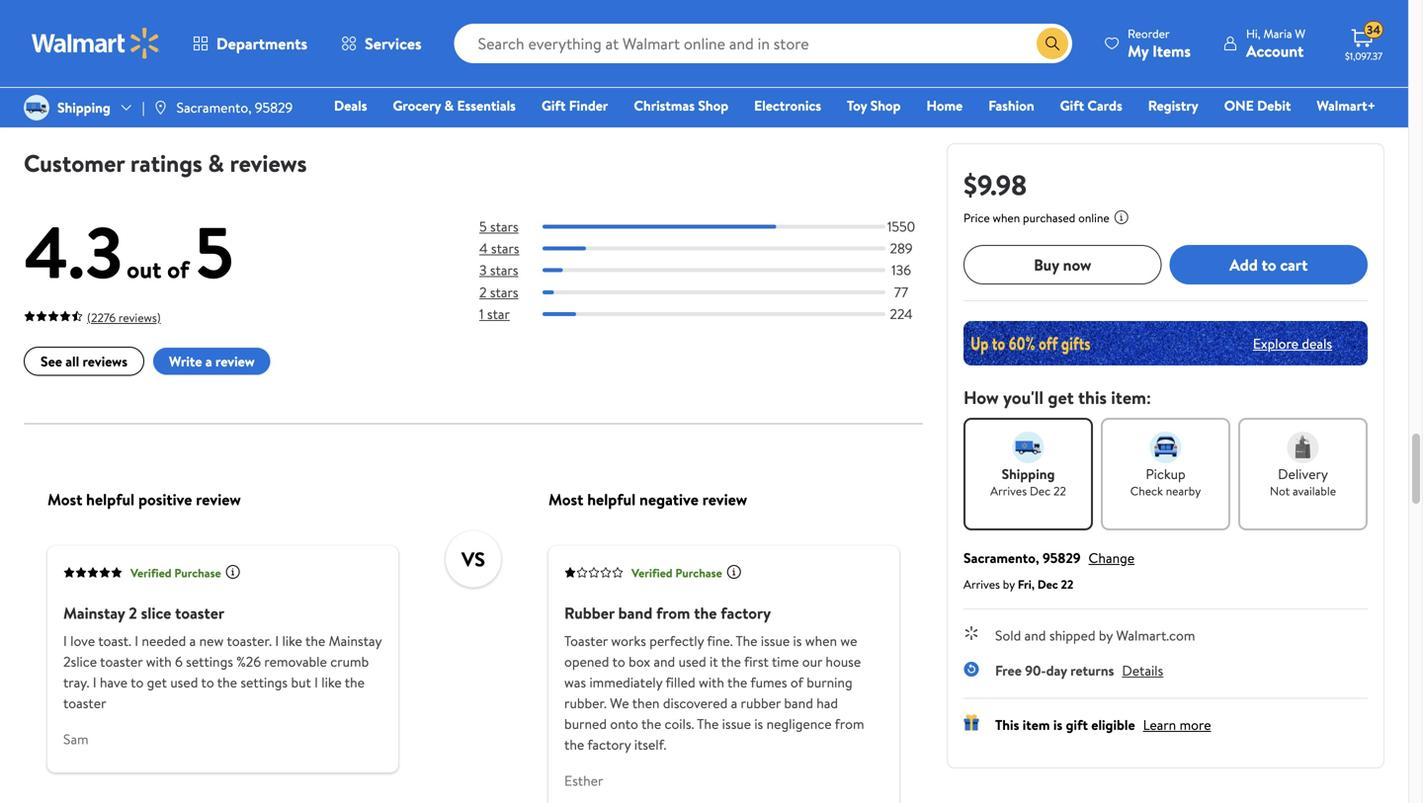 Task type: describe. For each thing, give the bounding box(es) containing it.
0 horizontal spatial like
[[282, 632, 302, 651]]

1 vertical spatial like
[[322, 674, 342, 693]]

2 stars
[[479, 283, 518, 302]]

rubber
[[741, 694, 781, 714]]

toaster up the reheat
[[796, 0, 846, 2]]

 image for sacramento, 95829
[[153, 100, 169, 116]]

2slice
[[63, 653, 97, 672]]

buy now
[[1034, 254, 1092, 276]]

negligence
[[767, 715, 832, 734]]

nbtx 2-slice toaster， shade control, slide-out crumb tray, auto-shutoff, faster heating speed, toast lift, red
[[477, 0, 666, 89]]

review for most helpful positive review
[[196, 489, 241, 511]]

grocery & essentials link
[[384, 95, 525, 116]]

with up sacramento, 95829
[[184, 67, 213, 89]]

stars for 3 stars
[[490, 261, 518, 280]]

i right 'toast.'
[[135, 632, 138, 651]]

day left returns
[[1046, 661, 1067, 681]]

defrost for 6
[[128, 23, 181, 45]]

i left love
[[63, 632, 67, 651]]

 image for shipping
[[24, 95, 49, 121]]

debit
[[1257, 96, 1291, 115]]

ratings
[[130, 147, 202, 180]]

1 for 1 star
[[479, 305, 484, 324]]

essentials
[[457, 96, 516, 115]]

progress bar for 77
[[543, 291, 886, 295]]

1 vertical spatial toaster
[[100, 653, 143, 672]]

2 inside evoloop toaster 2 slice, stainless steel bread toasters, 6 bread shade settings, black
[[365, 0, 373, 2]]

my
[[1128, 40, 1149, 62]]

i right but
[[314, 674, 318, 693]]

and right sold
[[1025, 626, 1046, 645]]

ambient
[[28, 89, 86, 110]]

details button
[[1122, 661, 1164, 681]]

crumb inside nbtx 2-slice toaster， shade control, slide-out crumb tray, auto-shutoff, faster heating speed, toast lift, red
[[477, 23, 525, 45]]

change
[[1089, 549, 1135, 568]]

the down the burned at the left bottom
[[564, 736, 584, 755]]

stainless for evoloop
[[253, 2, 311, 23]]

christmas
[[634, 96, 695, 115]]

the down crumb
[[345, 674, 365, 693]]

new
[[199, 632, 224, 651]]

shop for toy shop
[[870, 96, 901, 115]]

up to sixty percent off deals. shop now. image
[[964, 321, 1368, 366]]

works
[[611, 632, 646, 651]]

needed
[[142, 632, 186, 651]]

(2276
[[87, 310, 116, 326]]

coils.
[[665, 715, 694, 734]]

2-day shipping for evoloop toaster 2 slice, stainless steel bread toasters, 6 bread shade settings, black
[[256, 85, 330, 102]]

eligible
[[1091, 716, 1135, 735]]

slice for 2
[[761, 0, 793, 2]]

verified purchase information image for toaster
[[225, 565, 241, 581]]

crumb
[[330, 653, 369, 672]]

dec inside the shipping arrives dec 22
[[1030, 483, 1051, 500]]

evoloop
[[253, 0, 308, 2]]

shade inside toaster 2 slice, projection stainless steel toasters with bagel, cancel, defrost function and 6 bread shade settings bread toaster with ambient light, removable crumb tray
[[176, 45, 218, 67]]

gift cards
[[1060, 96, 1123, 115]]

product group containing isiler 2 slice toaster extra- wide slots yellow toaster with defrost and reheat function
[[702, 0, 899, 113]]

shutoff,
[[603, 23, 658, 45]]

toaster，
[[569, 0, 635, 2]]

item:
[[1111, 385, 1152, 410]]

used inside mainstay 2 slice toaster i love toast. i needed a new toaster. i like the mainstay 2slice toaster with 6 settings %26 removable crumb tray. i have to get used to the settings but i like the toaster
[[170, 674, 198, 693]]

1 horizontal spatial 5
[[479, 217, 487, 236]]

more
[[1180, 716, 1211, 735]]

first
[[744, 653, 769, 672]]

esther
[[564, 772, 603, 791]]

returns
[[1071, 661, 1114, 681]]

sacramento, 95829
[[177, 98, 293, 117]]

of inside rubber band from the factory toaster works perfectly fine. the issue is when we opened to box and used it the first time our house was immediately filled with the fumes of burning rubber. we then discovered a rubber band had burned onto the coils. the issue is negligence from the factory itself.
[[791, 674, 803, 693]]

write a review link
[[152, 347, 272, 376]]

day for nbtx 2-slice toaster， shade control, slide-out crumb tray, auto-shutoff, faster heating speed, toast lift, red
[[492, 85, 510, 102]]

had
[[817, 694, 838, 714]]

red
[[508, 67, 535, 89]]

details
[[1122, 661, 1164, 681]]

shipping arrives dec 22
[[991, 465, 1066, 500]]

toaster up | at the top left of the page
[[131, 67, 180, 89]]

the down first
[[727, 674, 747, 693]]

day for toaster 2 slice, projection stainless steel toasters with bagel, cancel, defrost function and 6 bread shade settings bread toaster with ambient light, removable crumb tray
[[42, 85, 60, 102]]

1 vertical spatial settings
[[241, 674, 288, 693]]

walmart.com
[[1116, 626, 1195, 645]]

helpful for negative
[[587, 489, 636, 511]]

verified for from
[[632, 565, 673, 582]]

toy shop link
[[838, 95, 910, 116]]

function inside toaster 2 slice, projection stainless steel toasters with bagel, cancel, defrost function and 6 bread shade settings bread toaster with ambient light, removable crumb tray
[[28, 45, 88, 67]]

0 vertical spatial band
[[618, 603, 653, 625]]

fri,
[[1018, 576, 1035, 593]]

see all reviews link
[[24, 347, 144, 376]]

107
[[91, 53, 108, 70]]

2 for isiler 2 slice toaster extra- wide slots yellow toaster with defrost and reheat function
[[749, 0, 757, 2]]

control,
[[522, 2, 579, 23]]

cards
[[1088, 96, 1123, 115]]

the up itself.
[[641, 715, 661, 734]]

day for evoloop toaster 2 slice, stainless steel bread toasters, 6 bread shade settings, black
[[267, 85, 285, 102]]

to inside rubber band from the factory toaster works perfectly fine. the issue is when we opened to box and used it the first time our house was immediately filled with the fumes of burning rubber. we then discovered a rubber band had burned onto the coils. the issue is negligence from the factory itself.
[[612, 653, 625, 672]]

filled
[[666, 674, 695, 693]]

95829 for sacramento, 95829
[[255, 98, 293, 117]]

hi,
[[1246, 25, 1261, 42]]

sam
[[63, 730, 89, 750]]

a inside rubber band from the factory toaster works perfectly fine. the issue is when we opened to box and used it the first time our house was immediately filled with the fumes of burning rubber. we then discovered a rubber band had burned onto the coils. the issue is negligence from the factory itself.
[[731, 694, 738, 714]]

this
[[1078, 385, 1107, 410]]

purchased
[[1023, 210, 1076, 226]]

by inside sacramento, 95829 change arrives by fri, dec 22
[[1003, 576, 1015, 593]]

we
[[610, 694, 629, 714]]

speed,
[[581, 45, 627, 67]]

to right have
[[131, 674, 144, 693]]

customer
[[24, 147, 125, 180]]

delivery
[[1278, 465, 1328, 484]]

home link
[[918, 95, 972, 116]]

0 horizontal spatial mainstay
[[63, 603, 125, 625]]

legal information image
[[1114, 210, 1129, 225]]

with right toasters
[[188, 2, 218, 23]]

shade inside evoloop toaster 2 slice, stainless steel bread toasters, 6 bread shade settings, black
[[373, 23, 414, 45]]

mainstay 2 slice toaster i love toast. i needed a new toaster. i like the mainstay 2slice toaster with 6 settings %26 removable crumb tray. i have to get used to the settings but i like the toaster
[[63, 603, 382, 714]]

2- for toaster 2 slice, projection stainless steel toasters with bagel, cancel, defrost function and 6 bread shade settings bread toaster with ambient light, removable crumb tray
[[32, 85, 42, 102]]

services button
[[324, 20, 438, 67]]

the down the %26
[[217, 674, 237, 693]]

lift,
[[477, 67, 505, 89]]

review for most helpful negative review
[[702, 489, 747, 511]]

bread down walmart image
[[87, 67, 127, 89]]

slice, inside evoloop toaster 2 slice, stainless steel bread toasters, 6 bread shade settings, black
[[377, 0, 413, 2]]

burned
[[564, 715, 607, 734]]

and inside toaster 2 slice, projection stainless steel toasters with bagel, cancel, defrost function and 6 bread shade settings bread toaster with ambient light, removable crumb tray
[[92, 45, 116, 67]]

electronics link
[[745, 95, 830, 116]]

fashion link
[[980, 95, 1043, 116]]

dec inside sacramento, 95829 change arrives by fri, dec 22
[[1038, 576, 1058, 593]]

onto
[[610, 715, 638, 734]]

shade inside nbtx 2-slice toaster， shade control, slide-out crumb tray, auto-shutoff, faster heating speed, toast lift, red
[[477, 2, 519, 23]]

add to cart button
[[1170, 245, 1368, 285]]

0 horizontal spatial factory
[[587, 736, 631, 755]]

0 vertical spatial &
[[444, 96, 454, 115]]

used inside rubber band from the factory toaster works perfectly fine. the issue is when we opened to box and used it the first time our house was immediately filled with the fumes of burning rubber. we then discovered a rubber band had burned onto the coils. the issue is negligence from the factory itself.
[[679, 653, 706, 672]]

deals
[[1302, 334, 1332, 353]]

verified purchase for slice
[[130, 565, 221, 582]]

1 horizontal spatial issue
[[761, 632, 790, 651]]

$9.98
[[964, 166, 1027, 204]]

(2276 reviews) link
[[24, 306, 161, 327]]

deals
[[334, 96, 367, 115]]

stars for 2 stars
[[490, 283, 518, 302]]

2- for isiler 2 slice toaster extra- wide slots yellow toaster with defrost and reheat function
[[706, 85, 717, 102]]

2 vertical spatial toaster
[[63, 694, 106, 714]]

shipping for shipping arrives dec 22
[[1002, 465, 1055, 484]]

reorder
[[1128, 25, 1170, 42]]

day for isiler 2 slice toaster extra- wide slots yellow toaster with defrost and reheat function
[[717, 85, 735, 102]]

one debit
[[1224, 96, 1291, 115]]

|
[[142, 98, 145, 117]]

settings,
[[253, 45, 312, 67]]

stainless for toaster
[[28, 2, 86, 23]]

add to cart
[[1230, 254, 1308, 276]]

home
[[927, 96, 963, 115]]

toaster.
[[227, 632, 272, 651]]

rubber.
[[564, 694, 607, 714]]

grocery & essentials
[[393, 96, 516, 115]]

%26
[[236, 653, 261, 672]]

finder
[[569, 96, 608, 115]]

sold and shipped by walmart.com
[[995, 626, 1195, 645]]

extra-
[[850, 0, 892, 2]]

pickup check nearby
[[1131, 465, 1201, 500]]

departments button
[[176, 20, 324, 67]]

349
[[766, 53, 785, 70]]

and inside isiler 2 slice toaster extra- wide slots yellow toaster with defrost and reheat function
[[792, 23, 817, 45]]

bread down toasters
[[133, 45, 173, 67]]

with inside mainstay 2 slice toaster i love toast. i needed a new toaster. i like the mainstay 2slice toaster with 6 settings %26 removable crumb tray. i have to get used to the settings but i like the toaster
[[146, 653, 172, 672]]

1 horizontal spatial get
[[1048, 385, 1074, 410]]

1 vertical spatial band
[[784, 694, 813, 714]]



Task type: locate. For each thing, give the bounding box(es) containing it.
95829 down settings,
[[255, 98, 293, 117]]

5 up 4
[[479, 217, 487, 236]]

0 vertical spatial settings
[[186, 653, 233, 672]]

band
[[618, 603, 653, 625], [784, 694, 813, 714]]

0 vertical spatial toaster
[[175, 603, 224, 625]]

5 stars
[[479, 217, 519, 236]]

reviews down sacramento, 95829
[[230, 147, 307, 180]]

0 vertical spatial 95829
[[255, 98, 293, 117]]

arrives left fri,
[[964, 576, 1000, 593]]

22 inside sacramento, 95829 change arrives by fri, dec 22
[[1061, 576, 1074, 593]]

0 horizontal spatial verified
[[130, 565, 172, 582]]

6 right toasters, on the left of the page
[[317, 23, 325, 45]]

3 shipping from the left
[[513, 85, 555, 102]]

shop inside toy shop link
[[870, 96, 901, 115]]

stars down 3 stars
[[490, 283, 518, 302]]

0 horizontal spatial &
[[208, 147, 224, 180]]

product group
[[28, 0, 225, 132], [253, 0, 450, 113], [477, 0, 675, 113], [702, 0, 899, 113]]

departments
[[216, 33, 307, 54]]

verified purchase information image up fine.
[[726, 565, 742, 581]]

1 vertical spatial crumb
[[28, 110, 75, 132]]

like down crumb
[[322, 674, 342, 693]]

the up removable
[[305, 632, 325, 651]]

0 horizontal spatial shop
[[698, 96, 729, 115]]

1 vertical spatial the
[[697, 715, 719, 734]]

product group containing evoloop toaster 2 slice, stainless steel bread toasters, 6 bread shade settings, black
[[253, 0, 450, 113]]

1 vertical spatial from
[[835, 715, 864, 734]]

1 2-day shipping from the left
[[32, 85, 105, 102]]

then
[[632, 694, 660, 714]]

steel for cancel,
[[90, 2, 125, 23]]

2-day shipping down settings,
[[256, 85, 330, 102]]

0 horizontal spatial get
[[147, 674, 167, 693]]

now
[[1063, 254, 1092, 276]]

product group containing nbtx 2-slice toaster， shade control, slide-out crumb tray, auto-shutoff, faster heating speed, toast lift, red
[[477, 0, 675, 113]]

& right grocery
[[444, 96, 454, 115]]

removable
[[132, 89, 208, 110]]

have
[[100, 674, 128, 693]]

fine.
[[707, 632, 733, 651]]

search icon image
[[1045, 36, 1061, 51]]

2 slice, from the left
[[377, 0, 413, 2]]

2 defrost from the left
[[735, 23, 788, 45]]

review right write
[[215, 352, 255, 371]]

1 horizontal spatial function
[[702, 45, 762, 67]]

4 product group from the left
[[702, 0, 899, 113]]

1 horizontal spatial shop
[[870, 96, 901, 115]]

0 horizontal spatial 1
[[479, 305, 484, 324]]

itself.
[[634, 736, 666, 755]]

0 horizontal spatial shade
[[176, 45, 218, 67]]

0 horizontal spatial by
[[1003, 576, 1015, 593]]

3 product group from the left
[[477, 0, 675, 113]]

verified purchase
[[130, 565, 221, 582], [632, 565, 722, 582]]

toaster down tray. at bottom left
[[63, 694, 106, 714]]

toaster up bagel,
[[28, 0, 77, 2]]

band up negligence
[[784, 694, 813, 714]]

stars for 5 stars
[[490, 217, 519, 236]]

purchase for the
[[675, 565, 722, 582]]

Search search field
[[454, 24, 1072, 63]]

fumes
[[751, 674, 787, 693]]

with inside isiler 2 slice toaster extra- wide slots yellow toaster with defrost and reheat function
[[702, 23, 732, 45]]

of inside the '4.3 out of 5'
[[167, 253, 189, 286]]

6 inside mainstay 2 slice toaster i love toast. i needed a new toaster. i like the mainstay 2slice toaster with 6 settings %26 removable crumb tray. i have to get used to the settings but i like the toaster
[[175, 653, 183, 672]]

verified up slice
[[130, 565, 172, 582]]

available
[[1293, 483, 1336, 500]]

the
[[694, 603, 717, 625], [305, 632, 325, 651], [721, 653, 741, 672], [217, 674, 237, 693], [345, 674, 365, 693], [727, 674, 747, 693], [641, 715, 661, 734], [564, 736, 584, 755]]

2 down the 3
[[479, 283, 487, 302]]

0 horizontal spatial purchase
[[174, 565, 221, 582]]

1 horizontal spatial verified purchase information image
[[726, 565, 742, 581]]

arrives down the intent image for shipping
[[991, 483, 1027, 500]]

2 helpful from the left
[[587, 489, 636, 511]]

2 for toaster 2 slice, projection stainless steel toasters with bagel, cancel, defrost function and 6 bread shade settings bread toaster with ambient light, removable crumb tray
[[81, 0, 90, 2]]

2 stainless from the left
[[253, 2, 311, 23]]

star
[[487, 305, 510, 324]]

1 vertical spatial dec
[[1038, 576, 1058, 593]]

shade up faster
[[477, 2, 519, 23]]

toasters,
[[253, 23, 313, 45]]

1 horizontal spatial most
[[549, 489, 584, 511]]

house
[[826, 653, 861, 672]]

1 progress bar from the top
[[543, 225, 886, 229]]

is down rubber on the right of the page
[[754, 715, 763, 734]]

gifting made easy image
[[964, 715, 979, 731]]

verified purchase information image
[[225, 565, 241, 581], [726, 565, 742, 581]]

1 horizontal spatial  image
[[153, 100, 169, 116]]

helpful for positive
[[86, 489, 135, 511]]

0 vertical spatial like
[[282, 632, 302, 651]]

2 progress bar from the top
[[543, 247, 886, 251]]

black
[[316, 45, 353, 67]]

1 helpful from the left
[[86, 489, 135, 511]]

w
[[1295, 25, 1306, 42]]

1 steel from the left
[[90, 2, 125, 23]]

2 product group from the left
[[253, 0, 450, 113]]

stainless up 'departments'
[[253, 2, 311, 23]]

5
[[195, 202, 234, 302], [479, 217, 487, 236]]

1 horizontal spatial used
[[679, 653, 706, 672]]

0 horizontal spatial of
[[167, 253, 189, 286]]

2 up services dropdown button
[[365, 0, 373, 2]]

6 right 107
[[120, 45, 129, 67]]

slice, up cancel,
[[93, 0, 129, 2]]

0 vertical spatial a
[[205, 352, 212, 371]]

shop right toy
[[870, 96, 901, 115]]

hi, maria w account
[[1246, 25, 1306, 62]]

1 slice from the left
[[534, 0, 566, 2]]

walmart+
[[1317, 96, 1376, 115]]

0 horizontal spatial 95829
[[255, 98, 293, 117]]

1 horizontal spatial from
[[835, 715, 864, 734]]

1 vertical spatial by
[[1099, 626, 1113, 645]]

2-day shipping for toaster 2 slice, projection stainless steel toasters with bagel, cancel, defrost function and 6 bread shade settings bread toaster with ambient light, removable crumb tray
[[32, 85, 105, 102]]

2-day shipping down 349 in the right top of the page
[[706, 85, 780, 102]]

walmart image
[[32, 28, 160, 59]]

1 horizontal spatial verified
[[632, 565, 673, 582]]

2 most from the left
[[549, 489, 584, 511]]

services
[[365, 33, 422, 54]]

1550
[[887, 217, 915, 236]]

steel inside evoloop toaster 2 slice, stainless steel bread toasters, 6 bread shade settings, black
[[315, 2, 350, 23]]

1 horizontal spatial stainless
[[253, 2, 311, 23]]

cart
[[1280, 254, 1308, 276]]

toaster right yellow
[[824, 2, 874, 23]]

shipped
[[1049, 626, 1096, 645]]

2 shop from the left
[[870, 96, 901, 115]]

95829 for sacramento, 95829 change arrives by fri, dec 22
[[1043, 549, 1081, 568]]

shop inside christmas shop link
[[698, 96, 729, 115]]

progress bar for 1550
[[543, 225, 886, 229]]

verified purchase up slice
[[130, 565, 221, 582]]

22 up sacramento, 95829 change arrives by fri, dec 22
[[1054, 483, 1066, 500]]

slice, up services
[[377, 0, 413, 2]]

0 vertical spatial factory
[[721, 603, 771, 625]]

1
[[541, 53, 544, 70], [479, 305, 484, 324]]

i right tray. at bottom left
[[93, 674, 96, 693]]

4 stars
[[479, 239, 519, 258]]

0 horizontal spatial steel
[[90, 2, 125, 23]]

purchase for toaster
[[174, 565, 221, 582]]

0 horizontal spatial sacramento,
[[177, 98, 252, 117]]

with inside rubber band from the factory toaster works perfectly fine. the issue is when we opened to box and used it the first time our house was immediately filled with the fumes of burning rubber. we then discovered a rubber band had burned onto the coils. the issue is negligence from the factory itself.
[[699, 674, 724, 693]]

0 horizontal spatial issue
[[722, 715, 751, 734]]

removable
[[264, 653, 327, 672]]

95829 inside sacramento, 95829 change arrives by fri, dec 22
[[1043, 549, 1081, 568]]

0 horizontal spatial verified purchase
[[130, 565, 221, 582]]

0 vertical spatial of
[[167, 253, 189, 286]]

1 vertical spatial 22
[[1061, 576, 1074, 593]]

most for most helpful positive review
[[47, 489, 82, 511]]

used down needed
[[170, 674, 198, 693]]

to inside button
[[1262, 254, 1277, 276]]

customer ratings & reviews
[[24, 147, 307, 180]]

shipping
[[63, 85, 105, 102], [288, 85, 330, 102], [513, 85, 555, 102], [737, 85, 780, 102]]

slice inside nbtx 2-slice toaster， shade control, slide-out crumb tray, auto-shutoff, faster heating speed, toast lift, red
[[534, 0, 566, 2]]

0 vertical spatial sacramento,
[[177, 98, 252, 117]]

0 vertical spatial the
[[736, 632, 758, 651]]

sacramento, for sacramento, 95829
[[177, 98, 252, 117]]

verified purchase information image up toaster.
[[225, 565, 241, 581]]

1 shipping from the left
[[63, 85, 105, 102]]

time
[[772, 653, 799, 672]]

2 gift from the left
[[1060, 96, 1084, 115]]

1 purchase from the left
[[174, 565, 221, 582]]

slice for 2-
[[534, 0, 566, 2]]

1 horizontal spatial settings
[[241, 674, 288, 693]]

items
[[1153, 40, 1191, 62]]

2- down bagel,
[[32, 85, 42, 102]]

2 inside mainstay 2 slice toaster i love toast. i needed a new toaster. i like the mainstay 2slice toaster with 6 settings %26 removable crumb tray. i have to get used to the settings but i like the toaster
[[129, 603, 137, 625]]

Walmart Site-Wide search field
[[454, 24, 1072, 63]]

1 function from the left
[[28, 45, 88, 67]]

slots
[[741, 2, 774, 23]]

gift
[[542, 96, 566, 115], [1060, 96, 1084, 115]]

5 right "out"
[[195, 202, 234, 302]]

gift for gift finder
[[542, 96, 566, 115]]

fashion
[[989, 96, 1034, 115]]

projection
[[133, 0, 204, 2]]

 image down the settings
[[24, 95, 49, 121]]

2 function from the left
[[702, 45, 762, 67]]

one
[[1224, 96, 1254, 115]]

shipping for shipping
[[57, 98, 111, 117]]

0 horizontal spatial when
[[805, 632, 837, 651]]

steel for bread
[[315, 2, 350, 23]]

defrost for function
[[735, 23, 788, 45]]

toaster down 'toast.'
[[100, 653, 143, 672]]

factory down onto
[[587, 736, 631, 755]]

function inside isiler 2 slice toaster extra- wide slots yellow toaster with defrost and reheat function
[[702, 45, 762, 67]]

5 progress bar from the top
[[543, 312, 886, 316]]

slice
[[534, 0, 566, 2], [761, 0, 793, 2]]

0 vertical spatial arrives
[[991, 483, 1027, 500]]

opened
[[564, 653, 609, 672]]

a
[[205, 352, 212, 371], [189, 632, 196, 651], [731, 694, 738, 714]]

stainless inside evoloop toaster 2 slice, stainless steel bread toasters, 6 bread shade settings, black
[[253, 2, 311, 23]]

dec
[[1030, 483, 1051, 500], [1038, 576, 1058, 593]]

2 for mainstay 2 slice toaster i love toast. i needed a new toaster. i like the mainstay 2slice toaster with 6 settings %26 removable crumb tray. i have to get used to the settings but i like the toaster
[[129, 603, 137, 625]]

2- for evoloop toaster 2 slice, stainless steel bread toasters, 6 bread shade settings, black
[[256, 85, 267, 102]]

4.3
[[24, 202, 123, 302]]

steel inside toaster 2 slice, projection stainless steel toasters with bagel, cancel, defrost function and 6 bread shade settings bread toaster with ambient light, removable crumb tray
[[90, 2, 125, 23]]

shipping for and
[[63, 85, 105, 102]]

is left gift
[[1053, 716, 1063, 735]]

1 vertical spatial of
[[791, 674, 803, 693]]

0 vertical spatial 22
[[1054, 483, 1066, 500]]

1 verified from the left
[[130, 565, 172, 582]]

by right shipped
[[1099, 626, 1113, 645]]

and down perfectly
[[654, 653, 675, 672]]

with down isiler
[[702, 23, 732, 45]]

not
[[1270, 483, 1290, 500]]

from down had
[[835, 715, 864, 734]]

2 left slice
[[129, 603, 137, 625]]

1 horizontal spatial defrost
[[735, 23, 788, 45]]

shipping for faster
[[513, 85, 555, 102]]

shipping down the heating
[[513, 85, 555, 102]]

0 horizontal spatial from
[[656, 603, 690, 625]]

like
[[282, 632, 302, 651], [322, 674, 342, 693]]

see all reviews
[[41, 352, 128, 371]]

0 horizontal spatial used
[[170, 674, 198, 693]]

0 horizontal spatial gift
[[542, 96, 566, 115]]

1 horizontal spatial like
[[322, 674, 342, 693]]

3 2-day shipping from the left
[[481, 85, 555, 102]]

0 vertical spatial 1
[[541, 53, 544, 70]]

1 vertical spatial &
[[208, 147, 224, 180]]

get inside mainstay 2 slice toaster i love toast. i needed a new toaster. i like the mainstay 2slice toaster with 6 settings %26 removable crumb tray. i have to get used to the settings but i like the toaster
[[147, 674, 167, 693]]

4 2-day shipping from the left
[[706, 85, 780, 102]]

defrost inside isiler 2 slice toaster extra- wide slots yellow toaster with defrost and reheat function
[[735, 23, 788, 45]]

 image
[[24, 95, 49, 121], [153, 100, 169, 116]]

1 vertical spatial sacramento,
[[964, 549, 1039, 568]]

review right the positive
[[196, 489, 241, 511]]

2 verified purchase from the left
[[632, 565, 722, 582]]

verified purchase for from
[[632, 565, 722, 582]]

0 vertical spatial shipping
[[57, 98, 111, 117]]

1 left star
[[479, 305, 484, 324]]

verified for slice
[[130, 565, 172, 582]]

perfectly
[[650, 632, 704, 651]]

nbtx
[[477, 0, 516, 2]]

2 vertical spatial a
[[731, 694, 738, 714]]

purchase up new
[[174, 565, 221, 582]]

1 horizontal spatial crumb
[[477, 23, 525, 45]]

explore deals
[[1253, 334, 1332, 353]]

1 vertical spatial 95829
[[1043, 549, 1081, 568]]

crumb down nbtx
[[477, 23, 525, 45]]

1 shop from the left
[[698, 96, 729, 115]]

1 most from the left
[[47, 489, 82, 511]]

1 defrost from the left
[[128, 23, 181, 45]]

function left 349 in the right top of the page
[[702, 45, 762, 67]]

2-day shipping for isiler 2 slice toaster extra- wide slots yellow toaster with defrost and reheat function
[[706, 85, 780, 102]]

mainstay up love
[[63, 603, 125, 625]]

and up light, in the top left of the page
[[92, 45, 116, 67]]

2 inside isiler 2 slice toaster extra- wide slots yellow toaster with defrost and reheat function
[[749, 0, 757, 2]]

is
[[793, 632, 802, 651], [754, 715, 763, 734], [1053, 716, 1063, 735]]

2 slice from the left
[[761, 0, 793, 2]]

day right christmas
[[717, 85, 735, 102]]

1 horizontal spatial slice,
[[377, 0, 413, 2]]

1 stainless from the left
[[28, 2, 86, 23]]

settings
[[28, 67, 84, 89]]

stars for 4 stars
[[491, 239, 519, 258]]

22 right fri,
[[1061, 576, 1074, 593]]

2 horizontal spatial a
[[731, 694, 738, 714]]

steel up 'black'
[[315, 2, 350, 23]]

shipping for reheat
[[737, 85, 780, 102]]

0 horizontal spatial band
[[618, 603, 653, 625]]

reviews)
[[119, 310, 161, 326]]

2 shipping from the left
[[288, 85, 330, 102]]

$1,097.37
[[1345, 49, 1383, 63]]

0 horizontal spatial verified purchase information image
[[225, 565, 241, 581]]

1 vertical spatial used
[[170, 674, 198, 693]]

progress bar for 289
[[543, 247, 886, 251]]

band up the works
[[618, 603, 653, 625]]

1 horizontal spatial verified purchase
[[632, 565, 722, 582]]

0 vertical spatial mainstay
[[63, 603, 125, 625]]

1 horizontal spatial slice
[[761, 0, 793, 2]]

faster
[[477, 45, 520, 67]]

0 horizontal spatial crumb
[[28, 110, 75, 132]]

1 star
[[479, 305, 510, 324]]

toaster inside rubber band from the factory toaster works perfectly fine. the issue is when we opened to box and used it the first time our house was immediately filled with the fumes of burning rubber. we then discovered a rubber band had burned onto the coils. the issue is negligence from the factory itself.
[[564, 632, 608, 651]]

day down faster
[[492, 85, 510, 102]]

2- inside nbtx 2-slice toaster， shade control, slide-out crumb tray, auto-shutoff, faster heating speed, toast lift, red
[[520, 0, 534, 2]]

review inside write a review link
[[215, 352, 255, 371]]

1 for 1
[[541, 53, 544, 70]]

when inside rubber band from the factory toaster works perfectly fine. the issue is when we opened to box and used it the first time our house was immediately filled with the fumes of burning rubber. we then discovered a rubber band had burned onto the coils. the issue is negligence from the factory itself.
[[805, 632, 837, 651]]

how you'll get this item:
[[964, 385, 1152, 410]]

and inside rubber band from the factory toaster works perfectly fine. the issue is when we opened to box and used it the first time our house was immediately filled with the fumes of burning rubber. we then discovered a rubber band had burned onto the coils. the issue is negligence from the factory itself.
[[654, 653, 675, 672]]

all
[[66, 352, 79, 371]]

1 vertical spatial a
[[189, 632, 196, 651]]

arrives inside sacramento, 95829 change arrives by fri, dec 22
[[964, 576, 1000, 593]]

1 vertical spatial shipping
[[1002, 465, 1055, 484]]

shipping inside the shipping arrives dec 22
[[1002, 465, 1055, 484]]

1 horizontal spatial when
[[993, 210, 1020, 226]]

issue down rubber on the right of the page
[[722, 715, 751, 734]]

sacramento, up fri,
[[964, 549, 1039, 568]]

the right it at the bottom
[[721, 653, 741, 672]]

verified
[[130, 565, 172, 582], [632, 565, 673, 582]]

1 slice, from the left
[[93, 0, 129, 2]]

gift left "cards"
[[1060, 96, 1084, 115]]

6 inside toaster 2 slice, projection stainless steel toasters with bagel, cancel, defrost function and 6 bread shade settings bread toaster with ambient light, removable crumb tray
[[120, 45, 129, 67]]

0 horizontal spatial settings
[[186, 653, 233, 672]]

toaster inside evoloop toaster 2 slice, stainless steel bread toasters, 6 bread shade settings, black
[[311, 0, 361, 2]]

2 horizontal spatial 6
[[317, 23, 325, 45]]

shop for christmas shop
[[698, 96, 729, 115]]

2 horizontal spatial shade
[[477, 2, 519, 23]]

out
[[622, 2, 649, 23]]

6 down needed
[[175, 653, 183, 672]]

grocery
[[393, 96, 441, 115]]

to left cart
[[1262, 254, 1277, 276]]

to down new
[[201, 674, 214, 693]]

6 inside evoloop toaster 2 slice, stainless steel bread toasters, 6 bread shade settings, black
[[317, 23, 325, 45]]

intent image for shipping image
[[1013, 432, 1044, 464]]

bread right toasters, on the left of the page
[[329, 23, 369, 45]]

1 horizontal spatial mainstay
[[329, 632, 382, 651]]

get left this
[[1048, 385, 1074, 410]]

purchase
[[174, 565, 221, 582], [675, 565, 722, 582]]

1 horizontal spatial steel
[[315, 2, 350, 23]]

slice inside isiler 2 slice toaster extra- wide slots yellow toaster with defrost and reheat function
[[761, 0, 793, 2]]

0 vertical spatial from
[[656, 603, 690, 625]]

2- for nbtx 2-slice toaster， shade control, slide-out crumb tray, auto-shutoff, faster heating speed, toast lift, red
[[481, 85, 492, 102]]

2-day shipping up tray at the top left of page
[[32, 85, 105, 102]]

i right toaster.
[[275, 632, 279, 651]]

when right price
[[993, 210, 1020, 226]]

evoloop toaster 2 slice, stainless steel bread toasters, 6 bread shade settings, black
[[253, 0, 414, 67]]

check
[[1131, 483, 1163, 500]]

shipping for black
[[288, 85, 330, 102]]

tray,
[[528, 23, 559, 45]]

0 horizontal spatial helpful
[[86, 489, 135, 511]]

isiler 2 slice toaster extra- wide slots yellow toaster with defrost and reheat function
[[702, 0, 892, 67]]

4 shipping from the left
[[737, 85, 780, 102]]

0 vertical spatial reviews
[[230, 147, 307, 180]]

1 horizontal spatial is
[[793, 632, 802, 651]]

1 horizontal spatial 1
[[541, 53, 544, 70]]

shop right christmas
[[698, 96, 729, 115]]

of right "out"
[[167, 253, 189, 286]]

sacramento, for sacramento, 95829 change arrives by fri, dec 22
[[964, 549, 1039, 568]]

write a review
[[169, 352, 255, 371]]

2- right christmas
[[706, 85, 717, 102]]

crumb inside toaster 2 slice, projection stainless steel toasters with bagel, cancel, defrost function and 6 bread shade settings bread toaster with ambient light, removable crumb tray
[[28, 110, 75, 132]]

3 progress bar from the top
[[543, 269, 886, 273]]

95829 left change
[[1043, 549, 1081, 568]]

1 product group from the left
[[28, 0, 225, 132]]

4 progress bar from the top
[[543, 291, 886, 295]]

2 inside toaster 2 slice, projection stainless steel toasters with bagel, cancel, defrost function and 6 bread shade settings bread toaster with ambient light, removable crumb tray
[[81, 0, 90, 2]]

slice, inside toaster 2 slice, projection stainless steel toasters with bagel, cancel, defrost function and 6 bread shade settings bread toaster with ambient light, removable crumb tray
[[93, 0, 129, 2]]

shade right 'black'
[[373, 23, 414, 45]]

most for most helpful negative review
[[549, 489, 584, 511]]

stars
[[490, 217, 519, 236], [491, 239, 519, 258], [490, 261, 518, 280], [490, 283, 518, 302]]

slice
[[141, 603, 171, 625]]

2 verified from the left
[[632, 565, 673, 582]]

2 steel from the left
[[315, 2, 350, 23]]

77
[[894, 283, 908, 302]]

2 verified purchase information image from the left
[[726, 565, 742, 581]]

get down needed
[[147, 674, 167, 693]]

verified purchase information image for the
[[726, 565, 742, 581]]

buy
[[1034, 254, 1059, 276]]

1 horizontal spatial 95829
[[1043, 549, 1081, 568]]

1 verified purchase from the left
[[130, 565, 221, 582]]

arrives inside the shipping arrives dec 22
[[991, 483, 1027, 500]]

2 right isiler
[[749, 0, 757, 2]]

the up fine.
[[694, 603, 717, 625]]

account
[[1246, 40, 1304, 62]]

learn more button
[[1143, 716, 1211, 735]]

it
[[710, 653, 718, 672]]

day down settings,
[[267, 85, 285, 102]]

product group containing toaster 2 slice, projection stainless steel toasters with bagel, cancel, defrost function and 6 bread shade settings bread toaster with ambient light, removable crumb tray
[[28, 0, 225, 132]]

0 horizontal spatial 5
[[195, 202, 234, 302]]

1 verified purchase information image from the left
[[225, 565, 241, 581]]

shipping
[[57, 98, 111, 117], [1002, 465, 1055, 484]]

isiler
[[702, 0, 745, 2]]

electronics
[[754, 96, 821, 115]]

progress bar
[[543, 225, 886, 229], [543, 247, 886, 251], [543, 269, 886, 273], [543, 291, 886, 295], [543, 312, 886, 316]]

most helpful positive review
[[47, 489, 241, 511]]

2 2-day shipping from the left
[[256, 85, 330, 102]]

with down it at the bottom
[[699, 674, 724, 693]]

and left the reheat
[[792, 23, 817, 45]]

1 horizontal spatial shipping
[[1002, 465, 1055, 484]]

stainless up walmart image
[[28, 2, 86, 23]]

gift finder link
[[533, 95, 617, 116]]

defrost inside toaster 2 slice, projection stainless steel toasters with bagel, cancel, defrost function and 6 bread shade settings bread toaster with ambient light, removable crumb tray
[[128, 23, 181, 45]]

intent image for delivery image
[[1287, 432, 1319, 464]]

a inside mainstay 2 slice toaster i love toast. i needed a new toaster. i like the mainstay 2slice toaster with 6 settings %26 removable crumb tray. i have to get used to the settings but i like the toaster
[[189, 632, 196, 651]]

0 horizontal spatial slice
[[534, 0, 566, 2]]

2 purchase from the left
[[675, 565, 722, 582]]

0 horizontal spatial is
[[754, 715, 763, 734]]

learn
[[1143, 716, 1176, 735]]

1 horizontal spatial gift
[[1060, 96, 1084, 115]]

1 gift from the left
[[542, 96, 566, 115]]

2- left red
[[481, 85, 492, 102]]

progress bar for 224
[[543, 312, 886, 316]]

sacramento, inside sacramento, 95829 change arrives by fri, dec 22
[[964, 549, 1039, 568]]

1 horizontal spatial sacramento,
[[964, 549, 1039, 568]]

1 vertical spatial reviews
[[83, 352, 128, 371]]

shipping left deals on the left of the page
[[288, 85, 330, 102]]

gift cards link
[[1051, 95, 1131, 116]]

2-day shipping for nbtx 2-slice toaster， shade control, slide-out crumb tray, auto-shutoff, faster heating speed, toast lift, red
[[481, 85, 555, 102]]

pickup
[[1146, 465, 1186, 484]]

22 inside the shipping arrives dec 22
[[1054, 483, 1066, 500]]

2 horizontal spatial is
[[1053, 716, 1063, 735]]

1 horizontal spatial a
[[205, 352, 212, 371]]

gift for gift cards
[[1060, 96, 1084, 115]]

bread up services
[[353, 2, 393, 23]]

 image right | at the top left of the page
[[153, 100, 169, 116]]

progress bar for 136
[[543, 269, 886, 273]]

0 vertical spatial dec
[[1030, 483, 1051, 500]]

toaster up new
[[175, 603, 224, 625]]

day left light, in the top left of the page
[[42, 85, 60, 102]]

a left new
[[189, 632, 196, 651]]

1 vertical spatial get
[[147, 674, 167, 693]]

1 horizontal spatial &
[[444, 96, 454, 115]]

helpful left negative
[[587, 489, 636, 511]]

stainless inside toaster 2 slice, projection stainless steel toasters with bagel, cancel, defrost function and 6 bread shade settings bread toaster with ambient light, removable crumb tray
[[28, 2, 86, 23]]

intent image for pickup image
[[1150, 432, 1182, 464]]

to left box
[[612, 653, 625, 672]]

6
[[317, 23, 325, 45], [120, 45, 129, 67], [175, 653, 183, 672]]



Task type: vqa. For each thing, say whether or not it's contained in the screenshot.


